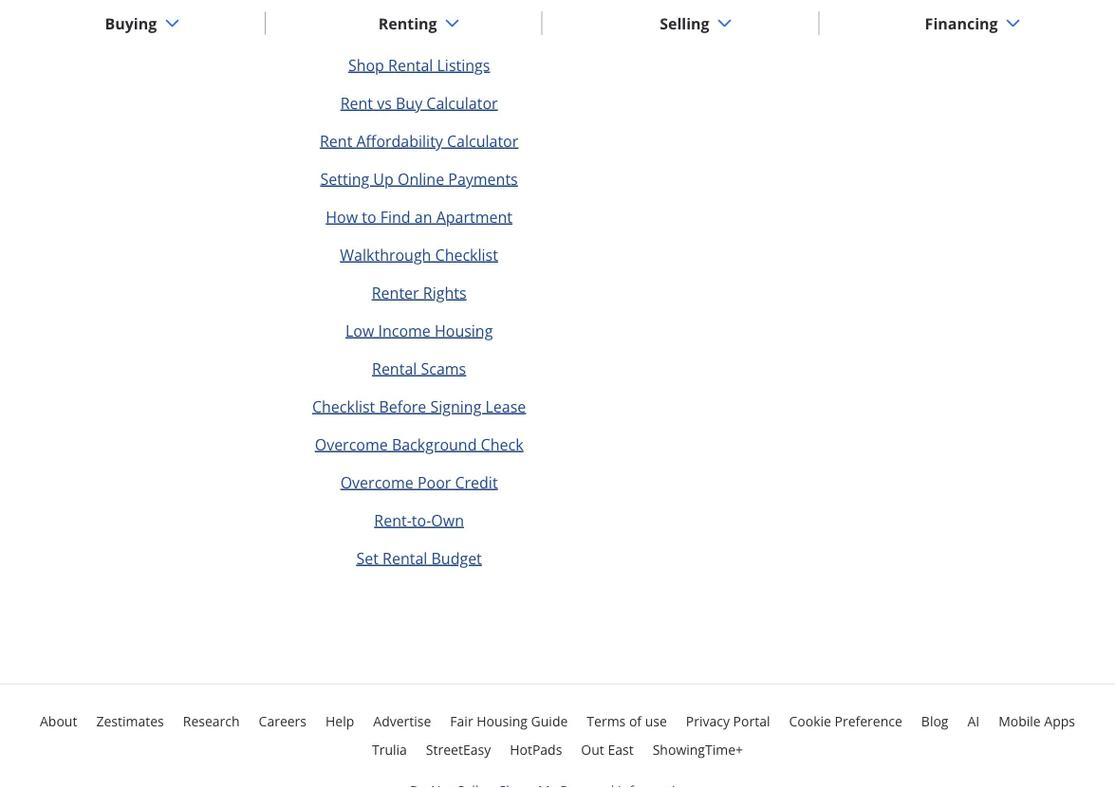 Task type: locate. For each thing, give the bounding box(es) containing it.
rental
[[388, 55, 433, 76], [372, 359, 417, 379], [383, 549, 428, 569]]

set rental budget link
[[356, 549, 482, 569]]

overcome up rent-
[[341, 473, 414, 493]]

housing right "fair"
[[477, 713, 528, 731]]

0 vertical spatial overcome
[[315, 435, 388, 455]]

rental scams link
[[372, 359, 466, 379]]

1 vertical spatial rental
[[372, 359, 417, 379]]

vs
[[377, 93, 392, 114]]

overcome for overcome poor credit
[[341, 473, 414, 493]]

to-
[[412, 511, 431, 531]]

rental up buy
[[388, 55, 433, 76]]

east
[[608, 742, 634, 760]]

rent left vs in the top of the page
[[341, 93, 373, 114]]

fair housing guide link
[[450, 711, 568, 734]]

renter
[[372, 283, 419, 303]]

help link
[[326, 711, 354, 734]]

checklist before signing lease
[[312, 397, 526, 417]]

0 vertical spatial rental
[[388, 55, 433, 76]]

out east
[[581, 742, 634, 760]]

financing button
[[910, 1, 1036, 47]]

lease
[[486, 397, 526, 417]]

poor
[[418, 473, 451, 493]]

0 vertical spatial checklist
[[435, 245, 498, 265]]

apartment
[[436, 207, 513, 228]]

apps
[[1045, 713, 1076, 731]]

up
[[373, 169, 394, 190]]

privacy portal
[[686, 713, 770, 731]]

rent-to-own
[[374, 511, 464, 531]]

careers
[[259, 713, 307, 731]]

0 horizontal spatial checklist
[[312, 397, 375, 417]]

buying
[[105, 13, 157, 34]]

2 vertical spatial rental
[[383, 549, 428, 569]]

renter rights link
[[372, 283, 467, 303]]

calculator
[[427, 93, 498, 114], [447, 131, 519, 152]]

checklist
[[435, 245, 498, 265], [312, 397, 375, 417]]

how to find an apartment link
[[326, 207, 513, 228]]

setting up online payments link
[[320, 169, 518, 190]]

overcome poor credit link
[[341, 473, 498, 493]]

0 vertical spatial rent
[[341, 93, 373, 114]]

calculator up payments
[[447, 131, 519, 152]]

checklist left before on the bottom of the page
[[312, 397, 375, 417]]

overcome poor credit
[[341, 473, 498, 493]]

walkthrough checklist link
[[340, 245, 498, 265]]

checklist down apartment
[[435, 245, 498, 265]]

calculator down listings
[[427, 93, 498, 114]]

rent affordability calculator
[[320, 131, 519, 152]]

walkthrough
[[340, 245, 431, 265]]

overcome down before on the bottom of the page
[[315, 435, 388, 455]]

rent vs buy calculator
[[341, 93, 498, 114]]

housing down rights
[[435, 321, 493, 341]]

setting
[[320, 169, 370, 190]]

trulia link
[[372, 739, 407, 762]]

1 vertical spatial overcome
[[341, 473, 414, 493]]

affordability
[[356, 131, 443, 152]]

blog link
[[922, 711, 949, 734]]

low
[[345, 321, 374, 341]]

overcome
[[315, 435, 388, 455], [341, 473, 414, 493]]

rental up before on the bottom of the page
[[372, 359, 417, 379]]

housing
[[435, 321, 493, 341], [477, 713, 528, 731]]

1 horizontal spatial checklist
[[435, 245, 498, 265]]

rental right set
[[383, 549, 428, 569]]

an
[[415, 207, 432, 228]]

to
[[362, 207, 377, 228]]

hotpads link
[[510, 739, 562, 762]]

1 vertical spatial rent
[[320, 131, 353, 152]]

blog
[[922, 713, 949, 731]]

rental scams
[[372, 359, 466, 379]]

careers link
[[259, 711, 307, 734]]

renter rights
[[372, 283, 467, 303]]

set
[[356, 549, 379, 569]]

showingtime+ link
[[653, 739, 743, 762]]

rent for rent vs buy calculator
[[341, 93, 373, 114]]

0 vertical spatial housing
[[435, 321, 493, 341]]

portal
[[734, 713, 770, 731]]

income
[[378, 321, 431, 341]]

zestimates
[[96, 713, 164, 731]]

credit
[[455, 473, 498, 493]]

rent up setting
[[320, 131, 353, 152]]



Task type: describe. For each thing, give the bounding box(es) containing it.
overcome for overcome background check
[[315, 435, 388, 455]]

preference
[[835, 713, 903, 731]]

rights
[[423, 283, 467, 303]]

low income housing link
[[345, 321, 493, 341]]

background
[[392, 435, 477, 455]]

hotpads
[[510, 742, 562, 760]]

buying button
[[90, 1, 195, 47]]

advertise
[[373, 713, 431, 731]]

budget
[[432, 549, 482, 569]]

terms of use link
[[587, 711, 667, 734]]

rent affordability calculator link
[[320, 131, 519, 152]]

how
[[326, 207, 358, 228]]

own
[[431, 511, 464, 531]]

shop rental listings
[[348, 55, 490, 76]]

before
[[379, 397, 427, 417]]

payments
[[448, 169, 518, 190]]

advertise link
[[373, 711, 431, 734]]

buy
[[396, 93, 423, 114]]

0 vertical spatial calculator
[[427, 93, 498, 114]]

how to find an apartment
[[326, 207, 513, 228]]

privacy portal link
[[686, 711, 770, 734]]

streeteasy link
[[426, 739, 491, 762]]

privacy
[[686, 713, 730, 731]]

walkthrough checklist
[[340, 245, 498, 265]]

cookie preference link
[[789, 711, 903, 734]]

overcome background check
[[315, 435, 524, 455]]

rent-
[[374, 511, 412, 531]]

online
[[398, 169, 444, 190]]

shop rental listings link
[[348, 55, 490, 76]]

trulia
[[372, 742, 407, 760]]

cookie preference
[[789, 713, 903, 731]]

scams
[[421, 359, 466, 379]]

out east link
[[581, 739, 634, 762]]

rent for rent affordability calculator
[[320, 131, 353, 152]]

1 vertical spatial calculator
[[447, 131, 519, 152]]

check
[[481, 435, 524, 455]]

rent vs buy calculator link
[[341, 93, 498, 114]]

find
[[380, 207, 411, 228]]

1 vertical spatial checklist
[[312, 397, 375, 417]]

fair housing guide
[[450, 713, 568, 731]]

rent-to-own link
[[374, 511, 464, 531]]

signing
[[431, 397, 482, 417]]

mobile
[[999, 713, 1041, 731]]

guide
[[531, 713, 568, 731]]

about
[[40, 713, 77, 731]]

renting
[[378, 13, 437, 34]]

low income housing
[[345, 321, 493, 341]]

streeteasy
[[426, 742, 491, 760]]

showingtime+
[[653, 742, 743, 760]]

rental for shop
[[388, 55, 433, 76]]

cookie
[[789, 713, 832, 731]]

overcome background check link
[[315, 435, 524, 455]]

1 vertical spatial housing
[[477, 713, 528, 731]]

listings
[[437, 55, 490, 76]]

help
[[326, 713, 354, 731]]

of
[[629, 713, 642, 731]]

rental for set
[[383, 549, 428, 569]]

selling button
[[645, 1, 748, 47]]

renting button
[[363, 1, 475, 47]]

mobile apps link
[[999, 711, 1076, 734]]

set rental budget
[[356, 549, 482, 569]]

ai link
[[968, 711, 980, 734]]

zestimates link
[[96, 711, 164, 734]]

use
[[645, 713, 667, 731]]

about link
[[40, 711, 77, 734]]

terms
[[587, 713, 626, 731]]

terms of use
[[587, 713, 667, 731]]

selling
[[660, 13, 710, 34]]

shop
[[348, 55, 384, 76]]

out
[[581, 742, 605, 760]]

setting up online payments
[[320, 169, 518, 190]]

checklist before signing lease link
[[312, 397, 526, 417]]



Task type: vqa. For each thing, say whether or not it's contained in the screenshot.
/sqft inside the $1,125,000 +33.9% $248 /sqft
no



